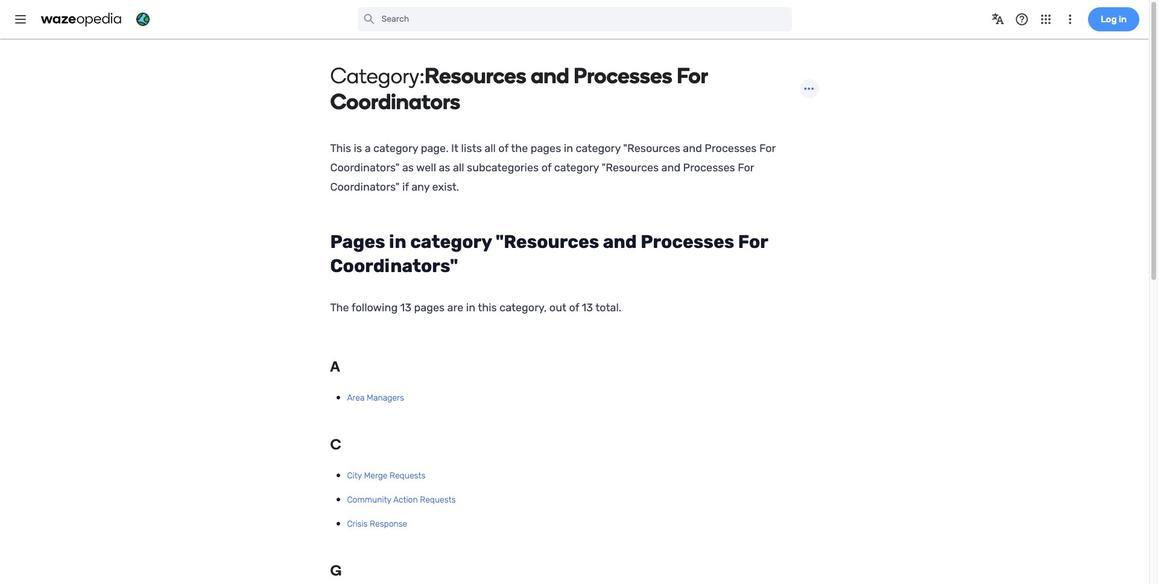 Task type: vqa. For each thing, say whether or not it's contained in the screenshot.
Zoom in IMAGE
no



Task type: describe. For each thing, give the bounding box(es) containing it.
crisis response
[[347, 519, 407, 529]]

and inside pages in category "resources and processes for coordinators"
[[603, 231, 637, 253]]

g
[[330, 562, 342, 579]]

0 vertical spatial processes
[[705, 142, 757, 155]]

pages inside this is a category page. it lists all of the pages in category "resources and processes for coordinators" as well as all subcategories of category "resources and processes for coordinators" if any exist.
[[531, 142, 561, 155]]

1 horizontal spatial and
[[662, 161, 681, 174]]

merge
[[364, 471, 388, 481]]

crisis response link
[[347, 519, 407, 529]]

area managers
[[347, 393, 404, 403]]

crisis
[[347, 519, 368, 529]]

0 vertical spatial and
[[683, 142, 702, 155]]

it
[[451, 142, 459, 155]]

city
[[347, 471, 362, 481]]

the
[[330, 301, 349, 314]]

0 vertical spatial of
[[499, 142, 509, 155]]

out
[[550, 301, 567, 314]]

managers
[[367, 393, 404, 403]]

2 13 from the left
[[582, 301, 593, 314]]

subcategories
[[467, 161, 539, 174]]

lists
[[461, 142, 482, 155]]

1 vertical spatial of
[[542, 161, 552, 174]]

1 vertical spatial all
[[453, 161, 464, 174]]

category inside pages in category "resources and processes for coordinators"
[[410, 231, 492, 253]]

0 vertical spatial for
[[760, 142, 776, 155]]

1 vertical spatial processes
[[683, 161, 735, 174]]

pages in category "resources and processes for coordinators" main content
[[294, 63, 855, 584]]

"resources inside pages in category "resources and processes for coordinators"
[[496, 231, 599, 253]]

exist.
[[432, 180, 459, 194]]

2 as from the left
[[439, 161, 450, 174]]

2 coordinators" from the top
[[330, 180, 400, 194]]

if
[[402, 180, 409, 194]]

pages in category "resources and processes for coordinators"
[[330, 231, 768, 277]]

action
[[393, 495, 418, 505]]

this is a category page. it lists all of the pages in category "resources and processes for coordinators" as well as all subcategories of category "resources and processes for coordinators" if any exist.
[[330, 142, 776, 194]]

community action requests
[[347, 495, 456, 505]]

well
[[416, 161, 436, 174]]

1 13 from the left
[[400, 301, 412, 314]]

pages
[[330, 231, 385, 253]]

city merge requests
[[347, 471, 426, 481]]

following
[[352, 301, 398, 314]]

response
[[370, 519, 407, 529]]

c
[[330, 436, 341, 453]]

1 as from the left
[[402, 161, 414, 174]]



Task type: locate. For each thing, give the bounding box(es) containing it.
of right out
[[569, 301, 579, 314]]

processes inside pages in category "resources and processes for coordinators"
[[641, 231, 735, 253]]

0 horizontal spatial all
[[453, 161, 464, 174]]

0 horizontal spatial and
[[603, 231, 637, 253]]

2 horizontal spatial of
[[569, 301, 579, 314]]

total.
[[596, 301, 622, 314]]

of
[[499, 142, 509, 155], [542, 161, 552, 174], [569, 301, 579, 314]]

requests up action
[[390, 471, 426, 481]]

pages
[[531, 142, 561, 155], [414, 301, 445, 314]]

0 vertical spatial pages
[[531, 142, 561, 155]]

in inside pages in category "resources and processes for coordinators"
[[389, 231, 407, 253]]

a
[[365, 142, 371, 155]]

community action requests link
[[347, 495, 456, 505]]

as
[[402, 161, 414, 174], [439, 161, 450, 174]]

2 vertical spatial and
[[603, 231, 637, 253]]

city merge requests link
[[347, 471, 426, 481]]

in inside this is a category page. it lists all of the pages in category "resources and processes for coordinators" as well as all subcategories of category "resources and processes for coordinators" if any exist.
[[564, 142, 573, 155]]

1 horizontal spatial in
[[466, 301, 476, 314]]

0 vertical spatial "resources
[[623, 142, 681, 155]]

3 coordinators" from the top
[[330, 255, 458, 277]]

of left the
[[499, 142, 509, 155]]

all
[[485, 142, 496, 155], [453, 161, 464, 174]]

0 vertical spatial requests
[[390, 471, 426, 481]]

in right the
[[564, 142, 573, 155]]

is
[[354, 142, 362, 155]]

13
[[400, 301, 412, 314], [582, 301, 593, 314]]

0 vertical spatial coordinators"
[[330, 161, 400, 174]]

requests for community action requests
[[420, 495, 456, 505]]

1 horizontal spatial all
[[485, 142, 496, 155]]

2 horizontal spatial and
[[683, 142, 702, 155]]

this
[[478, 301, 497, 314]]

as right well
[[439, 161, 450, 174]]

all down it
[[453, 161, 464, 174]]

in right pages
[[389, 231, 407, 253]]

requests right action
[[420, 495, 456, 505]]

requests
[[390, 471, 426, 481], [420, 495, 456, 505]]

a
[[330, 358, 340, 375]]

1 coordinators" from the top
[[330, 161, 400, 174]]

0 horizontal spatial as
[[402, 161, 414, 174]]

1 horizontal spatial 13
[[582, 301, 593, 314]]

1 vertical spatial for
[[738, 161, 754, 174]]

2 horizontal spatial in
[[564, 142, 573, 155]]

pages right the
[[531, 142, 561, 155]]

for inside pages in category "resources and processes for coordinators"
[[738, 231, 768, 253]]

2 vertical spatial for
[[738, 231, 768, 253]]

in
[[564, 142, 573, 155], [389, 231, 407, 253], [466, 301, 476, 314]]

the following 13 pages are in this category, out of 13 total.
[[330, 301, 622, 314]]

1 vertical spatial coordinators"
[[330, 180, 400, 194]]

13 right following
[[400, 301, 412, 314]]

2 vertical spatial of
[[569, 301, 579, 314]]

1 horizontal spatial of
[[542, 161, 552, 174]]

of right subcategories at left top
[[542, 161, 552, 174]]

coordinators" inside pages in category "resources and processes for coordinators"
[[330, 255, 458, 277]]

and
[[683, 142, 702, 155], [662, 161, 681, 174], [603, 231, 637, 253]]

community
[[347, 495, 391, 505]]

processes
[[705, 142, 757, 155], [683, 161, 735, 174], [641, 231, 735, 253]]

the
[[511, 142, 528, 155]]

category,
[[500, 301, 547, 314]]

1 vertical spatial and
[[662, 161, 681, 174]]

in right are
[[466, 301, 476, 314]]

0 horizontal spatial 13
[[400, 301, 412, 314]]

are
[[447, 301, 464, 314]]

page.
[[421, 142, 449, 155]]

all right lists
[[485, 142, 496, 155]]

2 vertical spatial "resources
[[496, 231, 599, 253]]

for
[[760, 142, 776, 155], [738, 161, 754, 174], [738, 231, 768, 253]]

0 horizontal spatial of
[[499, 142, 509, 155]]

area managers link
[[347, 393, 404, 403]]

requests for city merge requests
[[390, 471, 426, 481]]

2 vertical spatial processes
[[641, 231, 735, 253]]

coordinators"
[[330, 161, 400, 174], [330, 180, 400, 194], [330, 255, 458, 277]]

2 vertical spatial in
[[466, 301, 476, 314]]

pages left are
[[414, 301, 445, 314]]

1 vertical spatial pages
[[414, 301, 445, 314]]

0 vertical spatial all
[[485, 142, 496, 155]]

category
[[373, 142, 418, 155], [576, 142, 621, 155], [554, 161, 599, 174], [410, 231, 492, 253]]

0 horizontal spatial in
[[389, 231, 407, 253]]

13 left total.
[[582, 301, 593, 314]]

1 vertical spatial requests
[[420, 495, 456, 505]]

area
[[347, 393, 365, 403]]

1 vertical spatial in
[[389, 231, 407, 253]]

1 vertical spatial "resources
[[602, 161, 659, 174]]

0 horizontal spatial pages
[[414, 301, 445, 314]]

any
[[412, 180, 430, 194]]

1 horizontal spatial as
[[439, 161, 450, 174]]

0 vertical spatial in
[[564, 142, 573, 155]]

this
[[330, 142, 351, 155]]

1 horizontal spatial pages
[[531, 142, 561, 155]]

2 vertical spatial coordinators"
[[330, 255, 458, 277]]

"resources
[[623, 142, 681, 155], [602, 161, 659, 174], [496, 231, 599, 253]]

as left well
[[402, 161, 414, 174]]



